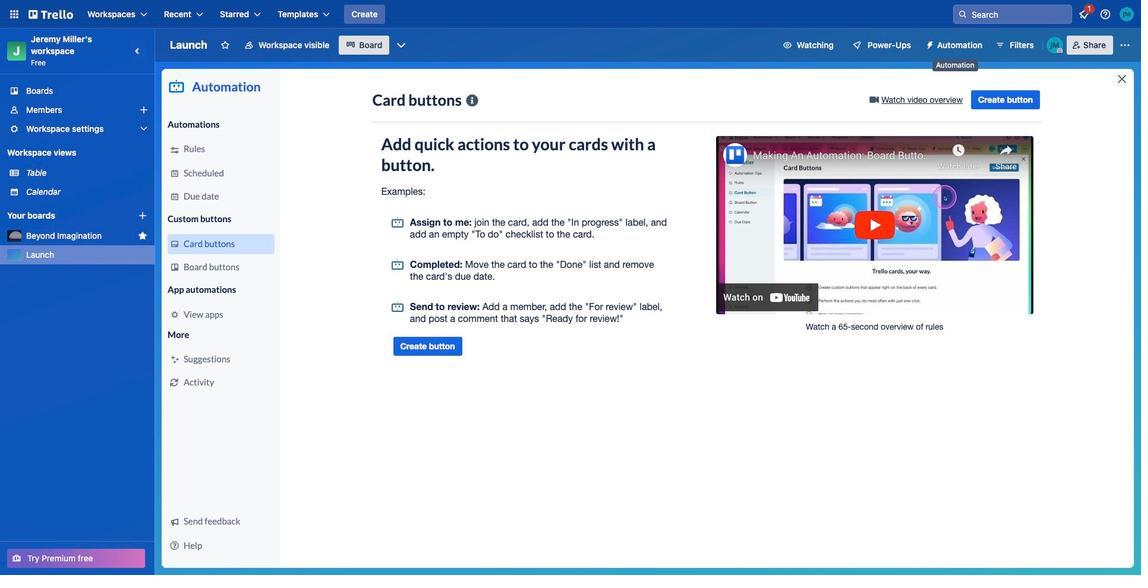 Task type: locate. For each thing, give the bounding box(es) containing it.
back to home image
[[29, 5, 73, 24]]

primary element
[[0, 0, 1141, 29]]

open information menu image
[[1100, 8, 1112, 20]]

0 horizontal spatial jeremy miller (jeremymiller198) image
[[1047, 37, 1063, 54]]

0 vertical spatial jeremy miller (jeremymiller198) image
[[1120, 7, 1134, 21]]

jeremy miller (jeremymiller198) image right open information menu icon
[[1120, 7, 1134, 21]]

1 horizontal spatial jeremy miller (jeremymiller198) image
[[1120, 7, 1134, 21]]

1 notification image
[[1077, 7, 1091, 21]]

starred icon image
[[138, 231, 147, 241]]

customize views image
[[396, 39, 407, 51]]

jeremy miller (jeremymiller198) image down search field
[[1047, 37, 1063, 54]]

jeremy miller (jeremymiller198) image inside primary element
[[1120, 7, 1134, 21]]

show menu image
[[1119, 39, 1131, 51]]

jeremy miller (jeremymiller198) image
[[1120, 7, 1134, 21], [1047, 37, 1063, 54]]

tooltip
[[933, 59, 978, 71]]

your boards with 2 items element
[[7, 209, 120, 223]]



Task type: vqa. For each thing, say whether or not it's contained in the screenshot.
label
no



Task type: describe. For each thing, give the bounding box(es) containing it.
Board name text field
[[164, 36, 213, 55]]

search image
[[958, 10, 968, 19]]

1 vertical spatial jeremy miller (jeremymiller198) image
[[1047, 37, 1063, 54]]

workspace navigation collapse icon image
[[130, 43, 146, 59]]

add board image
[[138, 211, 147, 221]]

sm image
[[921, 36, 937, 52]]

star or unstar board image
[[221, 40, 230, 50]]

this member is an admin of this board. image
[[1057, 48, 1063, 54]]

Search field
[[968, 6, 1072, 23]]



